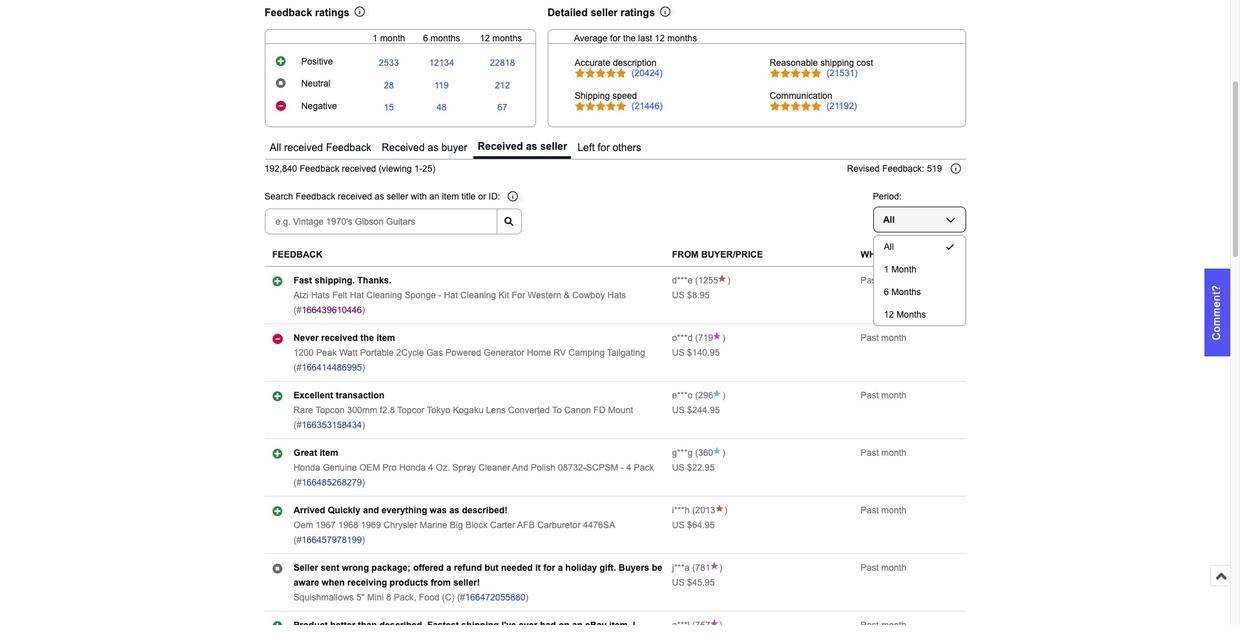 Task type: vqa. For each thing, say whether or not it's contained in the screenshot.


Task type: describe. For each thing, give the bounding box(es) containing it.
search feedback received as seller with an item title or id:
[[265, 192, 501, 202]]

22818
[[490, 58, 515, 68]]

166353158434 )
[[302, 420, 365, 431]]

1200
[[294, 348, 314, 358]]

12 for 1 month
[[480, 33, 490, 43]]

id:
[[489, 192, 501, 202]]

gas
[[427, 348, 443, 358]]

past month element for $140.95
[[861, 333, 907, 343]]

afb
[[518, 520, 535, 531]]

fd
[[594, 405, 606, 416]]

166353158434
[[302, 420, 362, 431]]

past month element for $45.95
[[861, 563, 907, 573]]

seller sent wrong package; offered a refund but needed it for a holiday gift. buyers be aware when receiving products from seller! squishmallows 5" mini 8 pack, food (c) (# 166472055880 )
[[294, 563, 663, 603]]

holiday
[[566, 563, 597, 573]]

canon
[[565, 405, 591, 416]]

past for us $45.95
[[861, 563, 879, 573]]

1-
[[415, 164, 423, 174]]

as up e.g. vintage 1970's gibson guitars text field on the top of page
[[375, 192, 384, 202]]

feedback left by buyer. element for $8.95
[[673, 275, 693, 286]]

166457978199 )
[[302, 535, 365, 546]]

us for us $140.95
[[673, 348, 685, 358]]

lens
[[486, 405, 506, 416]]

month for us $22.95
[[882, 448, 907, 458]]

cost
[[857, 57, 874, 68]]

when
[[322, 578, 345, 588]]

pro
[[383, 463, 397, 473]]

) down thanks.
[[362, 305, 365, 316]]

past for us $8.95
[[861, 275, 879, 286]]

past month element for $64.95
[[861, 506, 907, 516]]

us $45.95
[[673, 578, 715, 588]]

feedback right search
[[296, 192, 336, 202]]

166472055880
[[465, 593, 526, 603]]

) inside seller sent wrong package; offered a refund but needed it for a holiday gift. buyers be aware when receiving products from seller! squishmallows 5" mini 8 pack, food (c) (# 166472055880 )
[[526, 593, 529, 603]]

7 feedback left by buyer. element from the top
[[673, 621, 690, 626]]

all button
[[874, 207, 967, 233]]

j***a
[[673, 563, 690, 573]]

6 for 6 months
[[423, 33, 428, 43]]

others
[[613, 142, 642, 153]]

aware
[[294, 578, 319, 588]]

2 a from the left
[[558, 563, 563, 573]]

received inside button
[[284, 142, 323, 153]]

1 month
[[885, 264, 917, 275]]

3 months from the left
[[668, 33, 698, 43]]

67
[[498, 102, 508, 112]]

2533
[[379, 58, 399, 68]]

month for us $8.95
[[882, 275, 907, 286]]

296
[[699, 391, 714, 401]]

( for 296
[[696, 391, 699, 401]]

) right 781
[[720, 563, 723, 573]]

oem
[[294, 520, 313, 531]]

average
[[574, 33, 608, 43]]

spray
[[453, 463, 476, 473]]

- inside the atzi hats felt hat cleaning sponge - hat cleaning kit for western & cowboy hats (#
[[439, 290, 442, 301]]

past for us $22.95
[[861, 448, 879, 458]]

2cycle
[[397, 348, 424, 358]]

us $64.95
[[673, 520, 715, 531]]

feedback left by buyer. element for $45.95
[[673, 563, 690, 573]]

sponge
[[405, 290, 436, 301]]

cleaner
[[479, 463, 511, 473]]

past month element for $8.95
[[861, 275, 907, 286]]

1 horizontal spatial 12
[[655, 33, 665, 43]]

everything
[[382, 506, 428, 516]]

refund
[[454, 563, 482, 573]]

past month for us $140.95
[[861, 333, 907, 343]]

$244.95
[[688, 405, 720, 416]]

1 a from the left
[[447, 563, 452, 573]]

accurate
[[575, 57, 611, 68]]

great item element
[[294, 448, 339, 458]]

kit
[[499, 290, 510, 301]]

past for us $244.95
[[861, 391, 879, 401]]

us for us $8.95
[[673, 290, 685, 301]]

28 button
[[384, 80, 394, 90]]

all received feedback
[[270, 142, 372, 153]]

past month for us $45.95
[[861, 563, 907, 573]]

166439610446 link
[[302, 305, 362, 316]]

from buyer/price element
[[673, 250, 764, 260]]

past month element for $22.95
[[861, 448, 907, 458]]

rare topcon 300mm f2.8 topcor tokyo kogaku lens converted to canon fd mount (#
[[294, 405, 634, 431]]

) right 360 at the bottom of page
[[723, 448, 726, 458]]

products
[[390, 578, 429, 588]]

1968
[[339, 520, 359, 531]]

12 for 1 month
[[885, 310, 895, 320]]

2 vertical spatial item
[[320, 448, 339, 458]]

detailed
[[548, 7, 588, 18]]

powered
[[446, 348, 482, 358]]

atzi
[[294, 290, 309, 301]]

( for 360
[[696, 448, 699, 458]]

2 vertical spatial all
[[885, 242, 895, 252]]

0 vertical spatial item
[[442, 192, 459, 202]]

192,840
[[265, 164, 297, 174]]

product better than described. fastest shipping i've ever had on an ebay item. i highly recommend this seller. thank you for a great item at a great price. element
[[294, 621, 636, 626]]

25)
[[423, 164, 436, 174]]

212
[[495, 80, 510, 90]]

received left (viewing
[[342, 164, 376, 174]]

scpsm
[[587, 463, 619, 473]]

166414486995 )
[[302, 363, 365, 373]]

past month for us $64.95
[[861, 506, 907, 516]]

pack
[[634, 463, 654, 473]]

past for us $64.95
[[861, 506, 879, 516]]

166439610446 )
[[302, 305, 365, 316]]

gift.
[[600, 563, 617, 573]]

2 honda from the left
[[399, 463, 426, 473]]

buyer
[[442, 142, 468, 153]]

300mm
[[347, 405, 378, 416]]

select the feedback time period you want to see element
[[874, 191, 902, 202]]

squishmallows
[[294, 593, 354, 603]]

or
[[478, 192, 486, 202]]

2 cleaning from the left
[[461, 290, 496, 301]]

polish
[[531, 463, 556, 473]]

months for 6 months
[[431, 33, 461, 43]]

for for left
[[598, 142, 610, 153]]

was
[[430, 506, 447, 516]]

( for 719
[[696, 333, 699, 343]]

(# inside honda genuine oem pro honda 4 oz. spray cleaner and polish 08732-scpsm - 4 pack (#
[[294, 478, 302, 488]]

7 past month element from the top
[[861, 621, 907, 626]]

$140.95
[[688, 348, 720, 358]]

us for us $244.95
[[673, 405, 685, 416]]

when element
[[861, 250, 889, 260]]

month for us $244.95
[[882, 391, 907, 401]]

28
[[384, 80, 394, 90]]

shipping
[[575, 90, 610, 101]]

(# inside the atzi hats felt hat cleaning sponge - hat cleaning kit for western & cowboy hats (#
[[294, 305, 302, 316]]

d***e
[[673, 275, 693, 286]]

us for us $64.95
[[673, 520, 685, 531]]

us $8.95
[[673, 290, 710, 301]]

2 hat from the left
[[444, 290, 458, 301]]

) down 1969
[[362, 535, 365, 546]]

5"
[[357, 593, 365, 603]]

kogaku
[[453, 405, 484, 416]]

never received the item element
[[294, 333, 395, 343]]

(20424)
[[632, 68, 663, 78]]

months for 12 months
[[897, 310, 927, 320]]

past month for us $8.95
[[861, 275, 907, 286]]

(# inside oem 1967 1968 1969 chrysler marine big block carter afb carburetor 4476sa (#
[[294, 535, 302, 546]]

received as buyer
[[382, 142, 468, 153]]

) down 300mm
[[362, 420, 365, 431]]

) right 2013
[[725, 506, 728, 516]]

search
[[265, 192, 293, 202]]

119 button
[[435, 80, 449, 90]]

camping
[[569, 348, 605, 358]]

) right 1255
[[728, 275, 731, 286]]

receiving
[[348, 578, 387, 588]]

( 296
[[693, 391, 714, 401]]



Task type: locate. For each thing, give the bounding box(es) containing it.
big
[[450, 520, 463, 531]]

past month element for $244.95
[[861, 391, 907, 401]]

(# inside rare topcon 300mm f2.8 topcor tokyo kogaku lens converted to canon fd mount (#
[[294, 420, 302, 431]]

peak
[[316, 348, 337, 358]]

1 past month from the top
[[861, 275, 907, 286]]

(# right (c)
[[457, 593, 465, 603]]

hats up 166439610446 link
[[311, 290, 330, 301]]

2 horizontal spatial 12
[[885, 310, 895, 320]]

2 4 from the left
[[627, 463, 632, 473]]

5 past from the top
[[861, 506, 879, 516]]

)
[[728, 275, 731, 286], [362, 305, 365, 316], [723, 333, 726, 343], [362, 363, 365, 373], [723, 391, 726, 401], [362, 420, 365, 431], [723, 448, 726, 458], [362, 478, 365, 488], [725, 506, 728, 516], [362, 535, 365, 546], [720, 563, 723, 573], [526, 593, 529, 603]]

(# up "arrived"
[[294, 478, 302, 488]]

all up 192,840
[[270, 142, 281, 153]]

0 horizontal spatial a
[[447, 563, 452, 573]]

all received feedback button
[[266, 138, 375, 159]]

166439610446
[[302, 305, 362, 316]]

oem 1967 1968 1969 chrysler marine big block carter afb carburetor 4476sa (#
[[294, 520, 615, 546]]

fast
[[294, 275, 312, 286]]

2 vertical spatial for
[[544, 563, 556, 573]]

) down the needed
[[526, 593, 529, 603]]

cleaning left kit on the top of page
[[461, 290, 496, 301]]

us down d***e
[[673, 290, 685, 301]]

0 vertical spatial seller
[[591, 7, 618, 18]]

2 horizontal spatial seller
[[591, 7, 618, 18]]

as left buyer
[[428, 142, 439, 153]]

months for 6 months
[[892, 287, 922, 297]]

seller sent wrong package; offered a refund but needed it for a holiday gift. buyers be aware when receiving products from seller! element
[[294, 563, 663, 588]]

2 hats from the left
[[608, 290, 627, 301]]

2 us from the top
[[673, 348, 685, 358]]

feedback left by buyer. element up us $244.95
[[673, 391, 693, 401]]

for inside button
[[598, 142, 610, 153]]

months for 12 months
[[493, 33, 522, 43]]

(c)
[[442, 593, 455, 603]]

e.g. Vintage 1970's Gibson Guitars text field
[[265, 209, 497, 235]]

for for average
[[610, 33, 621, 43]]

4 left 'oz.'
[[429, 463, 434, 473]]

48
[[437, 102, 447, 112]]

seller left with in the top of the page
[[387, 192, 409, 202]]

2013
[[696, 506, 716, 516]]

for
[[610, 33, 621, 43], [598, 142, 610, 153], [544, 563, 556, 573]]

feedback down the all received feedback button
[[300, 164, 340, 174]]

feedback left by buyer. element for $140.95
[[673, 333, 693, 343]]

1 horizontal spatial honda
[[399, 463, 426, 473]]

hat right felt
[[350, 290, 364, 301]]

1 vertical spatial for
[[598, 142, 610, 153]]

1 hat from the left
[[350, 290, 364, 301]]

(# down oem
[[294, 535, 302, 546]]

$64.95
[[688, 520, 715, 531]]

cleaning down thanks.
[[367, 290, 402, 301]]

) right 719
[[723, 333, 726, 343]]

0 vertical spatial 1
[[373, 33, 378, 43]]

0 vertical spatial all
[[270, 142, 281, 153]]

past for us $140.95
[[861, 333, 879, 343]]

months up 12134
[[431, 33, 461, 43]]

3 past month from the top
[[861, 391, 907, 401]]

described!
[[462, 506, 508, 516]]

shipping.
[[315, 275, 355, 286]]

0 horizontal spatial -
[[439, 290, 442, 301]]

( for 781
[[693, 563, 696, 573]]

for right the it
[[544, 563, 556, 573]]

21446 ratings received on shipping speed. click to check average rating. element
[[632, 101, 663, 111]]

past month for us $22.95
[[861, 448, 907, 458]]

us down o***d
[[673, 348, 685, 358]]

e***o
[[673, 391, 693, 401]]

1 horizontal spatial months
[[493, 33, 522, 43]]

6 right 1 month
[[423, 33, 428, 43]]

1969
[[361, 520, 381, 531]]

all inside dropdown button
[[884, 215, 895, 225]]

feedback left by buyer. element containing g***g
[[673, 448, 693, 458]]

cleaning
[[367, 290, 402, 301], [461, 290, 496, 301]]

excellent transaction element
[[294, 391, 385, 401]]

1 horizontal spatial item
[[377, 333, 395, 343]]

feedback left by buyer. element
[[673, 275, 693, 286], [673, 333, 693, 343], [673, 391, 693, 401], [673, 448, 693, 458], [673, 506, 690, 516], [673, 563, 690, 573], [673, 621, 690, 626]]

1 vertical spatial -
[[621, 463, 624, 473]]

genuine
[[323, 463, 357, 473]]

received for received as seller
[[478, 141, 523, 152]]

fast shipping. thanks.
[[294, 275, 392, 286]]

1 months from the left
[[431, 33, 461, 43]]

feedback left by buyer. element for $64.95
[[673, 506, 690, 516]]

1 vertical spatial 1
[[885, 264, 890, 275]]

feedback inside button
[[326, 142, 372, 153]]

item up portable
[[377, 333, 395, 343]]

months right last in the right of the page
[[668, 33, 698, 43]]

1 horizontal spatial the
[[624, 33, 636, 43]]

ratings up average for the last 12 months
[[621, 7, 655, 18]]

negative
[[302, 101, 337, 112]]

sent
[[321, 563, 340, 573]]

feedback:
[[883, 164, 925, 174]]

arrived
[[294, 506, 325, 516]]

1 vertical spatial all
[[884, 215, 895, 225]]

us down e***o
[[673, 405, 685, 416]]

0 horizontal spatial 12
[[480, 33, 490, 43]]

month for us $140.95
[[882, 333, 907, 343]]

months up 12 months
[[892, 287, 922, 297]]

average for the last 12 months
[[574, 33, 698, 43]]

past month for us $244.95
[[861, 391, 907, 401]]

us down j***a
[[673, 578, 685, 588]]

0 vertical spatial -
[[439, 290, 442, 301]]

marine
[[420, 520, 448, 531]]

list box
[[874, 235, 967, 327]]

192,840 feedback received (viewing 1-25)
[[265, 164, 436, 174]]

but
[[485, 563, 499, 573]]

( right j***a
[[693, 563, 696, 573]]

mini
[[367, 593, 384, 603]]

past month element
[[861, 275, 907, 286], [861, 333, 907, 343], [861, 391, 907, 401], [861, 448, 907, 458], [861, 506, 907, 516], [861, 563, 907, 573], [861, 621, 907, 626]]

when
[[861, 250, 889, 260]]

a up from at the bottom of page
[[447, 563, 452, 573]]

honda down great
[[294, 463, 320, 473]]

fast shipping. thanks. element
[[294, 275, 392, 286]]

1 horizontal spatial a
[[558, 563, 563, 573]]

revised
[[848, 164, 880, 174]]

3 feedback left by buyer. element from the top
[[673, 391, 693, 401]]

0 horizontal spatial hat
[[350, 290, 364, 301]]

us down the g***g
[[673, 463, 685, 473]]

) right 296
[[723, 391, 726, 401]]

1 vertical spatial months
[[897, 310, 927, 320]]

166485268279
[[302, 478, 362, 488]]

12 right 6 months
[[480, 33, 490, 43]]

4 left the pack
[[627, 463, 632, 473]]

description
[[613, 57, 657, 68]]

seller inside button
[[541, 141, 568, 152]]

0 horizontal spatial received
[[382, 142, 425, 153]]

us $140.95
[[673, 348, 720, 358]]

1 for 1 month
[[885, 264, 890, 275]]

(# down atzi
[[294, 305, 302, 316]]

for right left
[[598, 142, 610, 153]]

arrived quickly and everything was as described!
[[294, 506, 508, 516]]

) down portable
[[362, 363, 365, 373]]

feedback left by buyer. element up us $8.95
[[673, 275, 693, 286]]

2 ratings from the left
[[621, 7, 655, 18]]

all up 1 month
[[885, 242, 895, 252]]

1 horizontal spatial 6
[[885, 287, 890, 297]]

feedback left by buyer. element containing d***e
[[673, 275, 693, 286]]

1 vertical spatial item
[[377, 333, 395, 343]]

2 horizontal spatial months
[[668, 33, 698, 43]]

1 vertical spatial the
[[361, 333, 374, 343]]

received as seller
[[478, 141, 568, 152]]

1 vertical spatial 6
[[885, 287, 890, 297]]

( 781
[[690, 563, 711, 573]]

0 horizontal spatial 1
[[373, 33, 378, 43]]

g***g
[[673, 448, 693, 458]]

received down 192,840 feedback received (viewing 1-25)
[[338, 192, 372, 202]]

0 vertical spatial for
[[610, 33, 621, 43]]

( right d***e
[[696, 275, 699, 286]]

6 us from the top
[[673, 578, 685, 588]]

item up genuine
[[320, 448, 339, 458]]

(# inside 1200 peak watt portable 2cycle gas powered generator home rv camping tailgating (#
[[294, 363, 302, 373]]

item right an
[[442, 192, 459, 202]]

48 button
[[437, 102, 447, 112]]

months down 6 months
[[897, 310, 927, 320]]

3 past from the top
[[861, 391, 879, 401]]

it
[[536, 563, 541, 573]]

us down i***h on the right bottom
[[673, 520, 685, 531]]

4 us from the top
[[673, 463, 685, 473]]

tokyo
[[427, 405, 451, 416]]

6 past from the top
[[861, 563, 879, 573]]

received down 67 button
[[478, 141, 523, 152]]

feedback left by buyer. element containing e***o
[[673, 391, 693, 401]]

us for us $45.95
[[673, 578, 685, 588]]

left for others button
[[574, 138, 646, 159]]

6 inside list box
[[885, 287, 890, 297]]

- right scpsm at the bottom of page
[[621, 463, 624, 473]]

list box containing all
[[874, 235, 967, 327]]

( right e***o
[[696, 391, 699, 401]]

cowboy
[[573, 290, 605, 301]]

15
[[384, 102, 394, 112]]

feedback left by buyer. element containing o***d
[[673, 333, 693, 343]]

6 feedback left by buyer. element from the top
[[673, 563, 690, 573]]

feedback element
[[272, 250, 323, 260]]

12 inside list box
[[885, 310, 895, 320]]

12 right last in the right of the page
[[655, 33, 665, 43]]

received for received as buyer
[[382, 142, 425, 153]]

( 2013
[[690, 506, 716, 516]]

us
[[673, 290, 685, 301], [673, 348, 685, 358], [673, 405, 685, 416], [673, 463, 685, 473], [673, 520, 685, 531], [673, 578, 685, 588]]

(20424) button
[[632, 68, 663, 78]]

received up (viewing
[[382, 142, 425, 153]]

received up 192,840
[[284, 142, 323, 153]]

buyer/price
[[702, 250, 764, 260]]

3 past month element from the top
[[861, 391, 907, 401]]

5 past month from the top
[[861, 506, 907, 516]]

- inside honda genuine oem pro honda 4 oz. spray cleaner and polish 08732-scpsm - 4 pack (#
[[621, 463, 624, 473]]

5 us from the top
[[673, 520, 685, 531]]

20424 ratings received on accurate description. click to check average rating. element
[[632, 68, 663, 78]]

1 ratings from the left
[[315, 7, 350, 18]]

seller left left
[[541, 141, 568, 152]]

(# down rare
[[294, 420, 302, 431]]

2 horizontal spatial item
[[442, 192, 459, 202]]

6 for 6 months
[[885, 287, 890, 297]]

0 horizontal spatial months
[[431, 33, 461, 43]]

1 4 from the left
[[429, 463, 434, 473]]

6 past month from the top
[[861, 563, 907, 573]]

( right the g***g
[[696, 448, 699, 458]]

0 horizontal spatial seller
[[387, 192, 409, 202]]

month for us $45.95
[[882, 563, 907, 573]]

1 horizontal spatial hats
[[608, 290, 627, 301]]

as
[[526, 141, 538, 152], [428, 142, 439, 153], [375, 192, 384, 202], [450, 506, 460, 516]]

honda right pro
[[399, 463, 426, 473]]

6 past month element from the top
[[861, 563, 907, 573]]

67 button
[[498, 102, 508, 112]]

carburetor
[[538, 520, 581, 531]]

21192 ratings received on communication. click to check average rating. element
[[827, 101, 858, 111]]

us for us $22.95
[[673, 463, 685, 473]]

feedback left by buyer. element up us $64.95
[[673, 506, 690, 516]]

5 past month element from the top
[[861, 506, 907, 516]]

1 horizontal spatial -
[[621, 463, 624, 473]]

1 horizontal spatial 4
[[627, 463, 632, 473]]

12 down 6 months
[[885, 310, 895, 320]]

home
[[527, 348, 551, 358]]

21531 ratings received on reasonable shipping cost. click to check average rating. element
[[827, 68, 858, 78]]

1 honda from the left
[[294, 463, 320, 473]]

1 horizontal spatial hat
[[444, 290, 458, 301]]

converted
[[509, 405, 550, 416]]

the up portable
[[361, 333, 374, 343]]

hat right sponge
[[444, 290, 458, 301]]

reasonable
[[770, 57, 819, 68]]

feedback
[[265, 7, 312, 18], [326, 142, 372, 153], [300, 164, 340, 174], [296, 192, 336, 202]]

period:
[[874, 191, 902, 202]]

) down oem
[[362, 478, 365, 488]]

( right o***d
[[696, 333, 699, 343]]

with
[[411, 192, 427, 202]]

1 hats from the left
[[311, 290, 330, 301]]

the for received
[[361, 333, 374, 343]]

0 vertical spatial months
[[892, 287, 922, 297]]

1 horizontal spatial cleaning
[[461, 290, 496, 301]]

mount
[[608, 405, 634, 416]]

seller
[[294, 563, 318, 573]]

( for 2013
[[693, 506, 696, 516]]

1 past from the top
[[861, 275, 879, 286]]

feedback left by buyer. element for $22.95
[[673, 448, 693, 458]]

1 vertical spatial seller
[[541, 141, 568, 152]]

as left left
[[526, 141, 538, 152]]

great
[[294, 448, 317, 458]]

2 past from the top
[[861, 333, 879, 343]]

1200 peak watt portable 2cycle gas powered generator home rv camping tailgating (#
[[294, 348, 646, 373]]

feedback left by buyer. element up us $22.95
[[673, 448, 693, 458]]

a left holiday
[[558, 563, 563, 573]]

rv
[[554, 348, 566, 358]]

5 feedback left by buyer. element from the top
[[673, 506, 690, 516]]

0 horizontal spatial cleaning
[[367, 290, 402, 301]]

hats right cowboy
[[608, 290, 627, 301]]

0 horizontal spatial honda
[[294, 463, 320, 473]]

feedback up positive
[[265, 7, 312, 18]]

feedback left by buyer. element containing i***h
[[673, 506, 690, 516]]

1 feedback left by buyer. element from the top
[[673, 275, 693, 286]]

and
[[363, 506, 379, 516]]

08732-
[[558, 463, 587, 473]]

feedback left by buyer. element up "us $45.95"
[[673, 563, 690, 573]]

(# inside seller sent wrong package; offered a refund but needed it for a holiday gift. buyers be aware when receiving products from seller! squishmallows 5" mini 8 pack, food (c) (# 166472055880 )
[[457, 593, 465, 603]]

feedback left by buyer. element for $244.95
[[673, 391, 693, 401]]

1 horizontal spatial received
[[478, 141, 523, 152]]

( right i***h on the right bottom
[[693, 506, 696, 516]]

accurate description
[[575, 57, 657, 68]]

f2.8
[[380, 405, 395, 416]]

1 cleaning from the left
[[367, 290, 402, 301]]

all down the period:
[[884, 215, 895, 225]]

from
[[673, 250, 699, 260]]

received up the watt
[[321, 333, 358, 343]]

0 horizontal spatial the
[[361, 333, 374, 343]]

1 horizontal spatial ratings
[[621, 7, 655, 18]]

1 us from the top
[[673, 290, 685, 301]]

6 months
[[885, 287, 922, 297]]

4 past month element from the top
[[861, 448, 907, 458]]

0 horizontal spatial 6
[[423, 33, 428, 43]]

0 horizontal spatial hats
[[311, 290, 330, 301]]

generator
[[484, 348, 525, 358]]

the left last in the right of the page
[[624, 33, 636, 43]]

4 past from the top
[[861, 448, 879, 458]]

seller up average
[[591, 7, 618, 18]]

as up 'big'
[[450, 506, 460, 516]]

3 us from the top
[[673, 405, 685, 416]]

2 past month from the top
[[861, 333, 907, 343]]

and
[[513, 463, 529, 473]]

for right average
[[610, 33, 621, 43]]

1 past month element from the top
[[861, 275, 907, 286]]

feedback up 192,840 feedback received (viewing 1-25)
[[326, 142, 372, 153]]

4 past month from the top
[[861, 448, 907, 458]]

1 horizontal spatial 1
[[885, 264, 890, 275]]

arrived quickly and everything was as described! element
[[294, 506, 508, 516]]

2 feedback left by buyer. element from the top
[[673, 333, 693, 343]]

1
[[373, 33, 378, 43], [885, 264, 890, 275]]

quickly
[[328, 506, 361, 516]]

thanks.
[[358, 275, 392, 286]]

for inside seller sent wrong package; offered a refund but needed it for a holiday gift. buyers be aware when receiving products from seller! squishmallows 5" mini 8 pack, food (c) (# 166472055880 )
[[544, 563, 556, 573]]

( for 1255
[[696, 275, 699, 286]]

1 for 1 month
[[373, 33, 378, 43]]

0 horizontal spatial ratings
[[315, 7, 350, 18]]

(21531)
[[827, 68, 858, 78]]

2 past month element from the top
[[861, 333, 907, 343]]

all inside button
[[270, 142, 281, 153]]

the
[[624, 33, 636, 43], [361, 333, 374, 343]]

offered
[[413, 563, 444, 573]]

519
[[928, 164, 943, 174]]

(
[[696, 275, 699, 286], [696, 333, 699, 343], [696, 391, 699, 401], [696, 448, 699, 458], [693, 506, 696, 516], [693, 563, 696, 573]]

2 vertical spatial seller
[[387, 192, 409, 202]]

great item
[[294, 448, 339, 458]]

0 horizontal spatial 4
[[429, 463, 434, 473]]

month for us $64.95
[[882, 506, 907, 516]]

166414486995
[[302, 363, 362, 373]]

4 feedback left by buyer. element from the top
[[673, 448, 693, 458]]

months up "22818"
[[493, 33, 522, 43]]

honda genuine oem pro honda 4 oz. spray cleaner and polish 08732-scpsm - 4 pack (#
[[294, 463, 654, 488]]

feedback left by buyer. element down "us $45.95"
[[673, 621, 690, 626]]

0 vertical spatial 6
[[423, 33, 428, 43]]

the for for
[[624, 33, 636, 43]]

- right sponge
[[439, 290, 442, 301]]

6 down 1 month
[[885, 287, 890, 297]]

feedback left by buyer. element containing j***a
[[673, 563, 690, 573]]

0 vertical spatial the
[[624, 33, 636, 43]]

never
[[294, 333, 319, 343]]

2 months from the left
[[493, 33, 522, 43]]

ratings
[[315, 7, 350, 18], [621, 7, 655, 18]]

(# down 1200
[[294, 363, 302, 373]]

feedback left by buyer. element up "us $140.95"
[[673, 333, 693, 343]]

1 horizontal spatial seller
[[541, 141, 568, 152]]

received as seller button
[[474, 138, 572, 159]]

0 horizontal spatial item
[[320, 448, 339, 458]]

ratings up positive
[[315, 7, 350, 18]]



